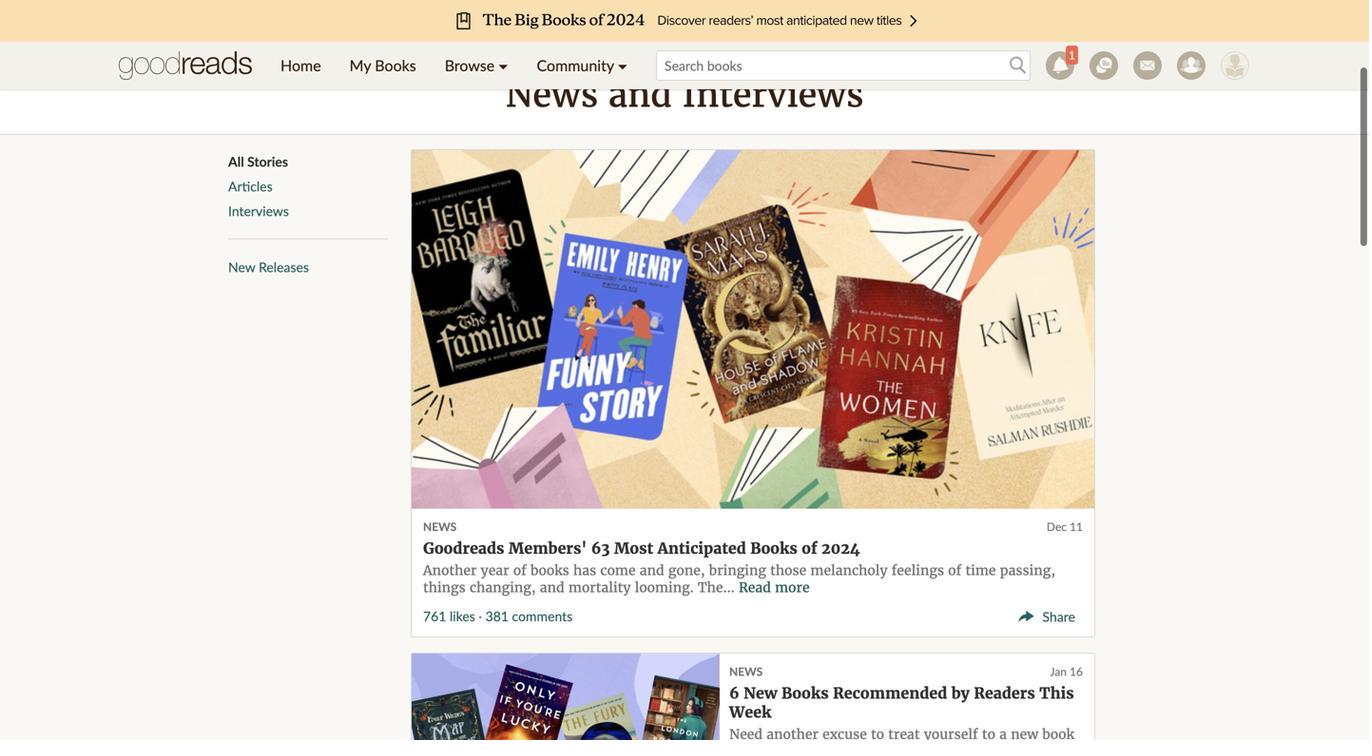 Task type: describe. For each thing, give the bounding box(es) containing it.
11
[[1070, 520, 1083, 534]]

feelings
[[892, 562, 944, 579]]

0 horizontal spatial new
[[228, 259, 255, 275]]

my books
[[350, 56, 416, 75]]

browse ▾ button
[[430, 42, 522, 89]]

news and interviews link
[[0, 56, 1369, 134]]

community ▾
[[537, 56, 628, 75]]

most
[[614, 539, 653, 559]]

books inside 6 new books recommended by readers this week
[[782, 684, 829, 703]]

browse
[[445, 56, 495, 75]]

all
[[228, 154, 244, 170]]

jan 16 link
[[1050, 665, 1083, 679]]

community
[[537, 56, 614, 75]]

dec
[[1047, 520, 1067, 534]]

gone,
[[668, 562, 705, 579]]

by
[[951, 684, 970, 703]]

new releases link
[[228, 259, 309, 275]]

time
[[965, 562, 996, 579]]

stories
[[247, 154, 288, 170]]

books inside "menu"
[[375, 56, 416, 75]]

6 new books recommended by readers this week image
[[412, 654, 720, 741]]

1 button
[[1038, 42, 1082, 89]]

come
[[600, 562, 636, 579]]

releases
[[259, 259, 309, 275]]

changing,
[[470, 580, 536, 597]]

readers
[[974, 684, 1035, 703]]

381
[[485, 609, 509, 625]]

another
[[423, 562, 477, 579]]

read more
[[739, 580, 810, 597]]

jan
[[1050, 665, 1067, 679]]

·
[[479, 609, 482, 625]]

6 new books recommended by readers this week
[[729, 684, 1074, 722]]

comments
[[512, 609, 573, 625]]

jan 16
[[1050, 665, 1083, 679]]

year
[[481, 562, 509, 579]]

share
[[1043, 609, 1075, 625]]

home
[[280, 56, 321, 75]]

has
[[573, 562, 596, 579]]

761
[[423, 609, 446, 625]]

read
[[739, 580, 771, 597]]

anticipated
[[658, 539, 746, 559]]

dec 11 link
[[1047, 520, 1083, 534]]

new releases
[[228, 259, 309, 275]]

all stories link
[[228, 154, 288, 170]]

looming.
[[635, 580, 694, 597]]

goodreads members' 63 most anticipated books of 2024 image
[[412, 150, 1094, 509]]

passing,
[[1000, 562, 1055, 579]]

1 vertical spatial books
[[750, 539, 797, 559]]

those
[[770, 562, 806, 579]]

browse ▾
[[445, 56, 508, 75]]

news
[[505, 73, 598, 116]]

goodreads members' 63 most anticipated books of 2024
[[423, 539, 860, 559]]

inbox image
[[1133, 51, 1162, 80]]

likes
[[450, 609, 475, 625]]

goodreads
[[423, 539, 504, 559]]

dec 11
[[1047, 520, 1083, 534]]



Task type: vqa. For each thing, say whether or not it's contained in the screenshot.
Giveaways Link
no



Task type: locate. For each thing, give the bounding box(es) containing it.
1 ▾ from the left
[[498, 56, 508, 75]]

of
[[802, 539, 817, 559], [513, 562, 527, 579], [948, 562, 961, 579]]

Search books text field
[[656, 50, 1031, 81]]

news up 6
[[729, 665, 763, 679]]

1 horizontal spatial ▾
[[618, 56, 628, 75]]

0 vertical spatial interviews
[[682, 73, 864, 116]]

16
[[1070, 665, 1083, 679]]

my group discussions image
[[1090, 51, 1118, 80]]

0 vertical spatial books
[[375, 56, 416, 75]]

1 vertical spatial interviews
[[228, 203, 289, 219]]

0 horizontal spatial interviews
[[228, 203, 289, 219]]

menu containing home
[[266, 42, 642, 89]]

and
[[608, 73, 672, 116], [640, 562, 664, 579], [540, 580, 564, 597]]

interviews link
[[228, 203, 289, 219]]

0 horizontal spatial news
[[423, 520, 457, 534]]

all stories articles interviews
[[228, 154, 289, 219]]

friend requests image
[[1177, 51, 1206, 80]]

articles link
[[228, 178, 273, 194]]

0 vertical spatial new
[[228, 259, 255, 275]]

menu
[[266, 42, 642, 89]]

63
[[591, 539, 610, 559]]

share button
[[1018, 606, 1083, 625]]

▾ for community ▾
[[618, 56, 628, 75]]

the...
[[698, 580, 735, 597]]

1
[[1069, 48, 1075, 62]]

0 horizontal spatial ▾
[[498, 56, 508, 75]]

new
[[228, 259, 255, 275], [744, 684, 777, 703]]

my books link
[[335, 42, 430, 89]]

2 ▾ from the left
[[618, 56, 628, 75]]

1 vertical spatial news
[[729, 665, 763, 679]]

of left time
[[948, 562, 961, 579]]

6 new books recommended by readers this week link
[[729, 684, 1074, 722]]

761 likes link
[[423, 609, 475, 625]]

bringing
[[709, 562, 766, 579]]

0 vertical spatial news
[[423, 520, 457, 534]]

books
[[531, 562, 569, 579]]

recommended
[[833, 684, 947, 703]]

6
[[729, 684, 739, 703]]

things
[[423, 580, 466, 597]]

my
[[350, 56, 371, 75]]

new right 6
[[744, 684, 777, 703]]

new left releases
[[228, 259, 255, 275]]

▾ right browse
[[498, 56, 508, 75]]

bob builder image
[[1221, 51, 1249, 80]]

Search for books to add to your shelves search field
[[656, 50, 1031, 81]]

new inside 6 new books recommended by readers this week
[[744, 684, 777, 703]]

another year of books has come and gone, bringing those melancholy feelings of time passing, things changing, and mortality looming. the...
[[423, 562, 1055, 597]]

0 horizontal spatial of
[[513, 562, 527, 579]]

1 horizontal spatial interviews
[[682, 73, 864, 116]]

and inside the news and interviews link
[[608, 73, 672, 116]]

▾ for browse ▾
[[498, 56, 508, 75]]

goodreads members' 63 most anticipated books of 2024 link
[[423, 539, 860, 559]]

of up changing,
[[513, 562, 527, 579]]

381 comments link
[[485, 609, 573, 625]]

761 likes · 381 comments
[[423, 609, 573, 625]]

interviews
[[682, 73, 864, 116], [228, 203, 289, 219]]

books right my
[[375, 56, 416, 75]]

share button
[[1018, 608, 1083, 625]]

1 horizontal spatial new
[[744, 684, 777, 703]]

home link
[[266, 42, 335, 89]]

1 vertical spatial new
[[744, 684, 777, 703]]

advertisement element
[[223, 0, 1146, 56]]

week
[[729, 703, 771, 722]]

books right week at the bottom of page
[[782, 684, 829, 703]]

news and interviews
[[505, 73, 864, 116]]

articles
[[228, 178, 273, 194]]

2 vertical spatial books
[[782, 684, 829, 703]]

of up those
[[802, 539, 817, 559]]

mortality
[[568, 580, 631, 597]]

more
[[775, 580, 810, 597]]

community ▾ button
[[522, 42, 642, 89]]

read more link
[[739, 580, 810, 597]]

news for dec
[[423, 520, 457, 534]]

books up those
[[750, 539, 797, 559]]

▾
[[498, 56, 508, 75], [618, 56, 628, 75]]

members'
[[509, 539, 587, 559]]

1 horizontal spatial news
[[729, 665, 763, 679]]

melancholy
[[810, 562, 888, 579]]

news
[[423, 520, 457, 534], [729, 665, 763, 679]]

notifications element
[[1046, 46, 1078, 80]]

books
[[375, 56, 416, 75], [750, 539, 797, 559], [782, 684, 829, 703]]

▾ right community
[[618, 56, 628, 75]]

2 horizontal spatial of
[[948, 562, 961, 579]]

2024
[[822, 539, 860, 559]]

this
[[1039, 684, 1074, 703]]

news up the goodreads
[[423, 520, 457, 534]]

1 horizontal spatial of
[[802, 539, 817, 559]]

news for jan
[[729, 665, 763, 679]]



